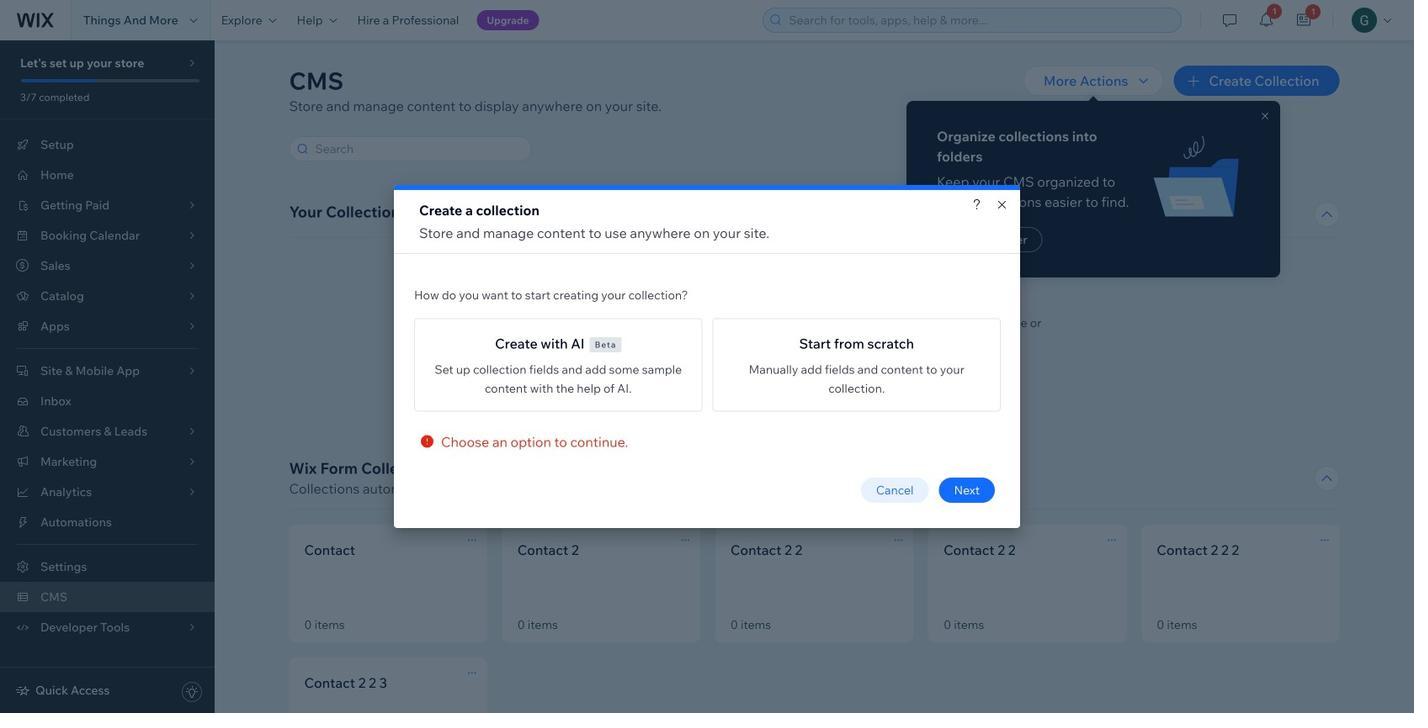 Task type: vqa. For each thing, say whether or not it's contained in the screenshot.
the Search for tools, apps, help & more... field
yes



Task type: locate. For each thing, give the bounding box(es) containing it.
Search field
[[310, 137, 526, 161]]



Task type: describe. For each thing, give the bounding box(es) containing it.
sidebar element
[[0, 40, 215, 714]]

Search for tools, apps, help & more... field
[[784, 8, 1176, 32]]



